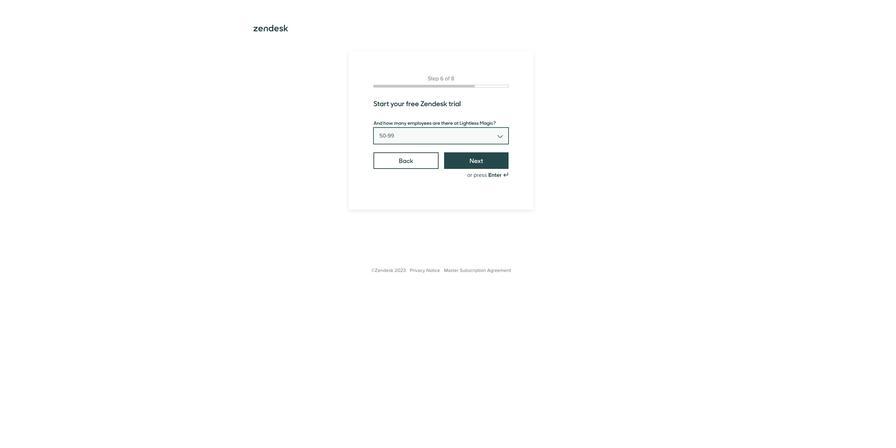 Task type: describe. For each thing, give the bounding box(es) containing it.
©zendesk 2023 link
[[371, 268, 406, 273]]

step 6 of 8
[[428, 75, 455, 82]]

free
[[406, 98, 419, 108]]

privacy notice
[[410, 268, 440, 273]]

6
[[441, 75, 444, 82]]

start
[[374, 98, 389, 108]]

employees
[[408, 119, 432, 126]]

master
[[444, 268, 459, 273]]

magic
[[480, 119, 494, 126]]

of
[[445, 75, 450, 82]]

press
[[474, 172, 487, 179]]

at
[[454, 119, 459, 126]]

master subscription agreement link
[[444, 268, 511, 273]]

back
[[399, 156, 414, 165]]

notice
[[427, 268, 440, 273]]

and how many employees are there at lightless magic ?
[[374, 119, 496, 126]]

enter
[[489, 172, 502, 179]]

or press enter
[[468, 172, 502, 179]]

trial
[[449, 98, 461, 108]]

©zendesk
[[371, 268, 394, 273]]

how
[[384, 119, 393, 126]]

next button
[[445, 152, 509, 169]]

8
[[451, 75, 455, 82]]

and
[[374, 119, 383, 126]]



Task type: vqa. For each thing, say whether or not it's contained in the screenshot.
2023
yes



Task type: locate. For each thing, give the bounding box(es) containing it.
step
[[428, 75, 439, 82]]

many
[[394, 119, 407, 126]]

zendesk image
[[254, 25, 288, 31]]

there
[[441, 119, 453, 126]]

back button
[[374, 152, 439, 169]]

lightless
[[460, 119, 479, 126]]

are
[[433, 119, 440, 126]]

©zendesk 2023
[[371, 268, 406, 273]]

subscription
[[460, 268, 486, 273]]

2023
[[395, 268, 406, 273]]

your
[[391, 98, 405, 108]]

privacy notice link
[[410, 268, 440, 273]]

or
[[468, 172, 473, 179]]

agreement
[[488, 268, 511, 273]]

next
[[470, 156, 483, 165]]

start your free zendesk trial
[[374, 98, 461, 108]]

zendesk
[[421, 98, 448, 108]]

?
[[494, 119, 496, 126]]

enter image
[[503, 172, 509, 178]]

privacy
[[410, 268, 425, 273]]

master subscription agreement
[[444, 268, 511, 273]]



